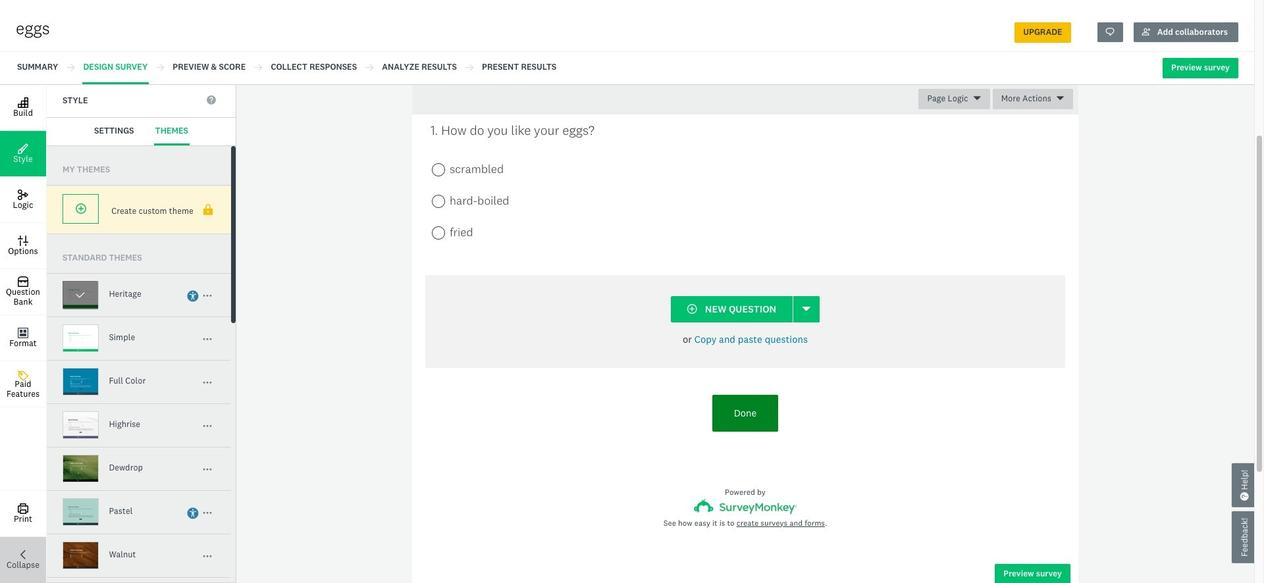 Task type: locate. For each thing, give the bounding box(es) containing it.
surveymonkey image
[[694, 499, 797, 514]]



Task type: vqa. For each thing, say whether or not it's contained in the screenshot.
SurveyMonkey Logo
no



